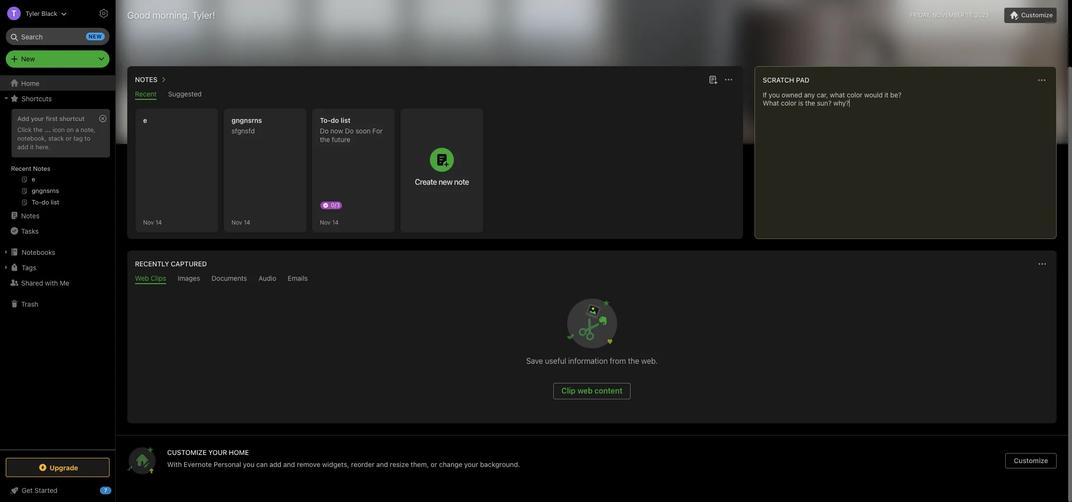 Task type: locate. For each thing, give the bounding box(es) containing it.
2 14 from the left
[[244, 219, 250, 226]]

shared with me
[[21, 279, 69, 287]]

notes down here.
[[33, 165, 50, 173]]

a
[[76, 126, 79, 134]]

0 horizontal spatial 14
[[156, 219, 162, 226]]

1 vertical spatial the
[[320, 136, 330, 144]]

tab list containing recent
[[129, 90, 741, 100]]

tab list containing web clips
[[129, 274, 1055, 284]]

e nov 14
[[143, 116, 162, 226]]

1 horizontal spatial new
[[439, 178, 453, 186]]

to
[[85, 134, 90, 142]]

create new note button
[[401, 109, 483, 233]]

1 vertical spatial tab list
[[129, 274, 1055, 284]]

1 nov 14 from the left
[[232, 219, 250, 226]]

1 and from the left
[[283, 461, 295, 469]]

0 horizontal spatial the
[[33, 126, 43, 134]]

can
[[256, 461, 268, 469]]

or inside icon on a note, notebook, stack or tag to add it here.
[[66, 134, 72, 142]]

recently
[[135, 260, 169, 268]]

shortcuts button
[[0, 91, 115, 106]]

14
[[156, 219, 162, 226], [244, 219, 250, 226], [332, 219, 339, 226]]

recent for recent
[[135, 90, 157, 98]]

tab list for recently captured
[[129, 274, 1055, 284]]

do down list
[[345, 127, 354, 135]]

tab list for notes
[[129, 90, 741, 100]]

recent inside group
[[11, 165, 31, 173]]

recent
[[135, 90, 157, 98], [11, 165, 31, 173]]

1 vertical spatial recent
[[11, 165, 31, 173]]

your right the "change"
[[464, 461, 479, 469]]

0 vertical spatial add
[[17, 143, 28, 151]]

or down on
[[66, 134, 72, 142]]

0 horizontal spatial do
[[320, 127, 329, 135]]

group
[[0, 106, 115, 212]]

documents tab
[[212, 274, 247, 284]]

new inside button
[[439, 178, 453, 186]]

widgets,
[[322, 461, 349, 469]]

shortcuts
[[22, 94, 52, 103]]

0 horizontal spatial add
[[17, 143, 28, 151]]

tree containing home
[[0, 75, 115, 450]]

new left note at the left of page
[[439, 178, 453, 186]]

1 do from the left
[[320, 127, 329, 135]]

tags
[[22, 264, 36, 272]]

1 horizontal spatial do
[[345, 127, 354, 135]]

the left ...
[[33, 126, 43, 134]]

clips
[[151, 274, 166, 283]]

notebook,
[[17, 134, 47, 142]]

add right 'can'
[[270, 461, 282, 469]]

first
[[46, 115, 58, 123]]

images
[[178, 274, 200, 283]]

expand tags image
[[2, 264, 10, 271]]

tab list
[[129, 90, 741, 100], [129, 274, 1055, 284]]

0 vertical spatial the
[[33, 126, 43, 134]]

2 vertical spatial the
[[628, 357, 640, 366]]

1 vertical spatial your
[[464, 461, 479, 469]]

stack
[[48, 134, 64, 142]]

your
[[31, 115, 44, 123], [464, 461, 479, 469]]

1 14 from the left
[[156, 219, 162, 226]]

2 tab list from the top
[[129, 274, 1055, 284]]

1 vertical spatial customize
[[1014, 457, 1049, 465]]

2023
[[975, 12, 990, 19]]

and left remove
[[283, 461, 295, 469]]

0 horizontal spatial recent
[[11, 165, 31, 173]]

...
[[44, 126, 51, 134]]

black
[[41, 9, 57, 17]]

0 vertical spatial customize
[[1022, 11, 1053, 19]]

recent inside tab list
[[135, 90, 157, 98]]

recent down notes button
[[135, 90, 157, 98]]

group containing add your first shortcut
[[0, 106, 115, 212]]

1 horizontal spatial 14
[[244, 219, 250, 226]]

get
[[22, 487, 33, 495]]

0 vertical spatial your
[[31, 115, 44, 123]]

1 vertical spatial add
[[270, 461, 282, 469]]

and
[[283, 461, 295, 469], [376, 461, 388, 469]]

web clips
[[135, 274, 166, 283]]

customize button
[[1005, 8, 1057, 23], [1006, 454, 1057, 469]]

2 and from the left
[[376, 461, 388, 469]]

notes up tasks
[[21, 212, 40, 220]]

web clips tab
[[135, 274, 166, 284]]

scratch pad button
[[761, 74, 810, 86]]

do down to-
[[320, 127, 329, 135]]

1 horizontal spatial recent
[[135, 90, 157, 98]]

Search text field
[[12, 28, 103, 45]]

me
[[60, 279, 69, 287]]

home link
[[0, 75, 115, 91]]

on
[[67, 126, 74, 134]]

e
[[143, 116, 147, 124]]

1 vertical spatial or
[[431, 461, 437, 469]]

1 vertical spatial notes
[[33, 165, 50, 173]]

0 vertical spatial tab list
[[129, 90, 741, 100]]

audio
[[259, 274, 276, 283]]

reorder
[[351, 461, 375, 469]]

1 horizontal spatial or
[[431, 461, 437, 469]]

1 horizontal spatial your
[[464, 461, 479, 469]]

web.
[[642, 357, 658, 366]]

click to collapse image
[[112, 485, 119, 496]]

notebooks
[[22, 248, 55, 256]]

new down settings icon
[[89, 33, 102, 39]]

0 vertical spatial or
[[66, 134, 72, 142]]

and left "resize"
[[376, 461, 388, 469]]

nov inside "e nov 14"
[[143, 219, 154, 226]]

clip web content button
[[554, 383, 631, 400]]

Start writing… text field
[[763, 91, 1056, 231]]

recently captured
[[135, 260, 207, 268]]

recently captured button
[[133, 259, 207, 270]]

1 tab list from the top
[[129, 90, 741, 100]]

3 nov from the left
[[320, 219, 331, 226]]

the left future
[[320, 136, 330, 144]]

2 nov 14 from the left
[[320, 219, 339, 226]]

the inside web clips "tab panel"
[[628, 357, 640, 366]]

to-
[[320, 116, 331, 124]]

tree
[[0, 75, 115, 450]]

the inside to-do list do now do soon for the future
[[320, 136, 330, 144]]

tasks button
[[0, 223, 115, 239]]

with
[[167, 461, 182, 469]]

shared
[[21, 279, 43, 287]]

future
[[332, 136, 350, 144]]

web clips tab panel
[[127, 284, 1057, 424]]

the
[[33, 126, 43, 134], [320, 136, 330, 144], [628, 357, 640, 366]]

0 vertical spatial notes
[[135, 75, 158, 84]]

recent down it
[[11, 165, 31, 173]]

2 horizontal spatial the
[[628, 357, 640, 366]]

0 horizontal spatial nov
[[143, 219, 154, 226]]

add left it
[[17, 143, 28, 151]]

0 horizontal spatial your
[[31, 115, 44, 123]]

1 horizontal spatial the
[[320, 136, 330, 144]]

nov 14
[[232, 219, 250, 226], [320, 219, 339, 226]]

resize
[[390, 461, 409, 469]]

2 horizontal spatial 14
[[332, 219, 339, 226]]

0 horizontal spatial and
[[283, 461, 295, 469]]

recent tab
[[135, 90, 157, 100]]

2 do from the left
[[345, 127, 354, 135]]

1 nov from the left
[[143, 219, 154, 226]]

1 horizontal spatial and
[[376, 461, 388, 469]]

0 vertical spatial recent
[[135, 90, 157, 98]]

2 horizontal spatial nov
[[320, 219, 331, 226]]

your up click the ...
[[31, 115, 44, 123]]

the right from at the right
[[628, 357, 640, 366]]

or right them,
[[431, 461, 437, 469]]

0 vertical spatial new
[[89, 33, 102, 39]]

0 horizontal spatial nov 14
[[232, 219, 250, 226]]

tyler!
[[192, 10, 215, 21]]

Help and Learning task checklist field
[[0, 483, 115, 499]]

1 horizontal spatial nov
[[232, 219, 242, 226]]

0 horizontal spatial or
[[66, 134, 72, 142]]

0 horizontal spatial new
[[89, 33, 102, 39]]

notes up recent tab
[[135, 75, 158, 84]]

customize your home with evernote personal you can add and remove widgets, reorder and resize them, or change your background.
[[167, 449, 520, 469]]

recent tab panel
[[127, 100, 743, 239]]

new button
[[6, 50, 110, 68]]

1 vertical spatial new
[[439, 178, 453, 186]]

add
[[17, 143, 28, 151], [270, 461, 282, 469]]

notes button
[[133, 74, 169, 86]]

gngnsrns
[[232, 116, 262, 124]]

friday,
[[910, 12, 931, 19]]

More actions field
[[722, 73, 736, 86], [1036, 74, 1049, 87], [1036, 258, 1049, 271]]

more actions image
[[723, 74, 735, 86], [1036, 74, 1048, 86], [1037, 259, 1048, 270]]

gngnsrns sfgnsfd
[[232, 116, 262, 135]]

1 horizontal spatial nov 14
[[320, 219, 339, 226]]

1 horizontal spatial add
[[270, 461, 282, 469]]



Task type: describe. For each thing, give the bounding box(es) containing it.
new
[[21, 55, 35, 63]]

notes link
[[0, 208, 115, 223]]

more actions image for scratch pad
[[1036, 74, 1048, 86]]

good morning, tyler!
[[127, 10, 215, 21]]

do
[[331, 116, 339, 124]]

save useful information from the web.
[[526, 357, 658, 366]]

2 nov from the left
[[232, 219, 242, 226]]

add inside icon on a note, notebook, stack or tag to add it here.
[[17, 143, 28, 151]]

now
[[331, 127, 343, 135]]

web
[[135, 274, 149, 283]]

your inside "customize your home with evernote personal you can add and remove widgets, reorder and resize them, or change your background."
[[464, 461, 479, 469]]

home
[[21, 79, 40, 87]]

shortcut
[[59, 115, 85, 123]]

note,
[[81, 126, 95, 134]]

home
[[229, 449, 249, 457]]

audio tab
[[259, 274, 276, 284]]

tyler black
[[25, 9, 57, 17]]

web
[[578, 387, 593, 395]]

friday, november 17, 2023
[[910, 12, 990, 19]]

information
[[568, 357, 608, 366]]

recent for recent notes
[[11, 165, 31, 173]]

your inside tree
[[31, 115, 44, 123]]

14 inside "e nov 14"
[[156, 219, 162, 226]]

expand notebooks image
[[2, 248, 10, 256]]

november
[[933, 12, 965, 19]]

or inside "customize your home with evernote personal you can add and remove widgets, reorder and resize them, or change your background."
[[431, 461, 437, 469]]

soon
[[356, 127, 371, 135]]

note
[[454, 178, 469, 186]]

Account field
[[0, 4, 67, 23]]

with
[[45, 279, 58, 287]]

scratch
[[763, 76, 795, 84]]

click the ...
[[17, 126, 51, 134]]

from
[[610, 357, 626, 366]]

useful
[[545, 357, 566, 366]]

notes inside button
[[135, 75, 158, 84]]

add
[[17, 115, 29, 123]]

icon
[[53, 126, 65, 134]]

list
[[341, 116, 351, 124]]

icon on a note, notebook, stack or tag to add it here.
[[17, 126, 95, 151]]

notebooks link
[[0, 245, 115, 260]]

upgrade
[[50, 464, 78, 472]]

7
[[104, 488, 107, 494]]

emails
[[288, 274, 308, 283]]

images tab
[[178, 274, 200, 284]]

0 vertical spatial customize button
[[1005, 8, 1057, 23]]

here.
[[35, 143, 50, 151]]

shared with me link
[[0, 275, 115, 291]]

the inside tree
[[33, 126, 43, 134]]

you
[[243, 461, 255, 469]]

1 vertical spatial customize button
[[1006, 454, 1057, 469]]

background.
[[480, 461, 520, 469]]

morning,
[[153, 10, 190, 21]]

started
[[35, 487, 57, 495]]

documents
[[212, 274, 247, 283]]

create
[[415, 178, 437, 186]]

suggested tab
[[168, 90, 202, 100]]

evernote
[[184, 461, 212, 469]]

0/3
[[331, 202, 340, 209]]

create new note
[[415, 178, 469, 186]]

your
[[208, 449, 227, 457]]

more actions field for recently captured
[[1036, 258, 1049, 271]]

2 vertical spatial notes
[[21, 212, 40, 220]]

content
[[595, 387, 623, 395]]

recent notes
[[11, 165, 50, 173]]

new inside search field
[[89, 33, 102, 39]]

settings image
[[98, 8, 110, 19]]

trash
[[21, 300, 38, 308]]

personal
[[214, 461, 241, 469]]

tag
[[73, 134, 83, 142]]

clip web content
[[562, 387, 623, 395]]

add inside "customize your home with evernote personal you can add and remove widgets, reorder and resize them, or change your background."
[[270, 461, 282, 469]]

customize
[[167, 449, 207, 457]]

tasks
[[21, 227, 39, 235]]

good
[[127, 10, 150, 21]]

group inside tree
[[0, 106, 115, 212]]

captured
[[171, 260, 207, 268]]

clip
[[562, 387, 576, 395]]

upgrade button
[[6, 458, 110, 478]]

change
[[439, 461, 463, 469]]

new search field
[[12, 28, 105, 45]]

17,
[[967, 12, 974, 19]]

more actions image for recently captured
[[1037, 259, 1048, 270]]

more actions field for scratch pad
[[1036, 74, 1049, 87]]

click
[[17, 126, 32, 134]]

to-do list do now do soon for the future
[[320, 116, 383, 144]]

pad
[[796, 76, 810, 84]]

emails tab
[[288, 274, 308, 284]]

tyler
[[25, 9, 40, 17]]

for
[[373, 127, 383, 135]]

scratch pad
[[763, 76, 810, 84]]

it
[[30, 143, 34, 151]]

tags button
[[0, 260, 115, 275]]

get started
[[22, 487, 57, 495]]

3 14 from the left
[[332, 219, 339, 226]]



Task type: vqa. For each thing, say whether or not it's contained in the screenshot.
leftmost Gary Orlando
no



